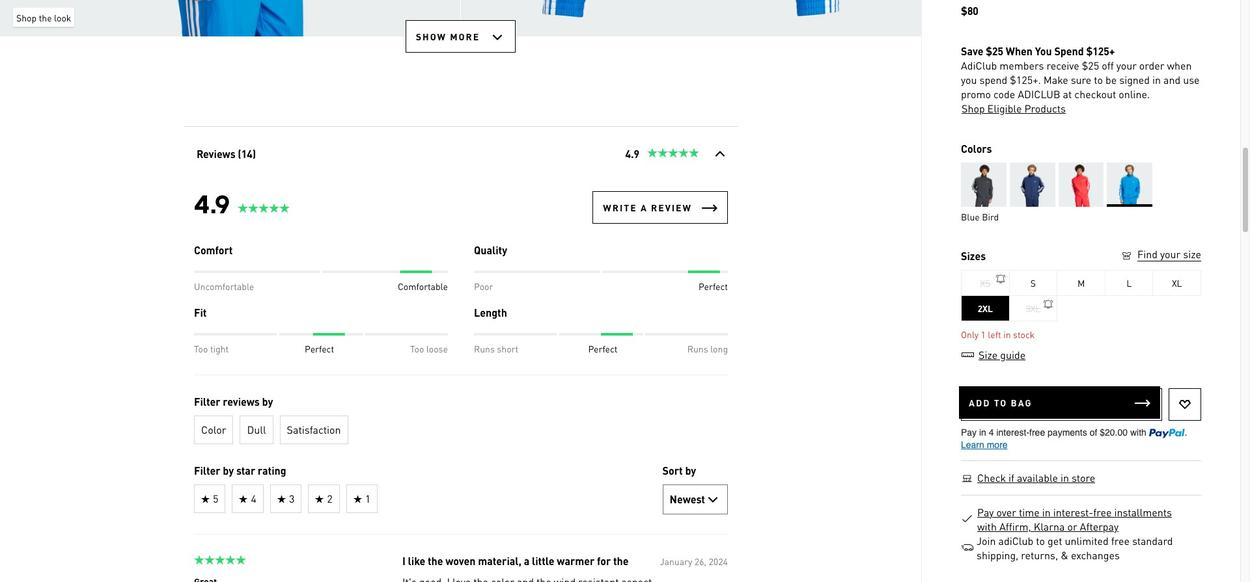 Task type: vqa. For each thing, say whether or not it's contained in the screenshot.
Running link
no



Task type: locate. For each thing, give the bounding box(es) containing it.
too left loose
[[410, 343, 424, 355]]

1 horizontal spatial your
[[1160, 247, 1181, 261]]

1 vertical spatial filter
[[194, 464, 220, 478]]

find
[[1138, 247, 1158, 261]]

2 blue adicolor woven firebird track top image from the left
[[461, 0, 921, 36]]

your up signed
[[1116, 59, 1137, 72]]

left
[[988, 329, 1001, 341]]

to inside 'save $25 when you spend $125+ adiclub members receive $25 off your order when you spend $125+. make sure to be signed in and use promo code adiclub at checkout online. shop eligible products'
[[1094, 73, 1103, 87]]

1 horizontal spatial 1
[[981, 329, 986, 341]]

2 horizontal spatial by
[[685, 464, 696, 478]]

at
[[1063, 87, 1072, 101]]

2024
[[708, 556, 728, 568]]

too loose
[[410, 343, 448, 355]]

1 horizontal spatial a
[[640, 202, 647, 214]]

2 horizontal spatial perfect
[[698, 281, 728, 292]]

add to bag button
[[959, 387, 1160, 419]]

s button
[[1010, 270, 1058, 296]]

product color: better scarlet image
[[1058, 163, 1104, 207]]

only 1 left in stock
[[961, 329, 1035, 341]]

pay
[[977, 506, 994, 520]]

in right 'left'
[[1003, 329, 1011, 341]]

$25 up the sure
[[1082, 59, 1099, 72]]

fit
[[194, 306, 206, 320]]

1 vertical spatial your
[[1160, 247, 1181, 261]]

reviews (14)
[[196, 147, 256, 161]]

shop left look
[[16, 11, 37, 23]]

free down the afterpay
[[1111, 535, 1130, 548]]

1 filter from the top
[[194, 395, 220, 409]]

receive
[[1047, 59, 1079, 72]]

runs left short
[[474, 343, 494, 355]]

0 horizontal spatial a
[[524, 555, 529, 568]]

with
[[977, 520, 997, 534]]

your inside 'save $25 when you spend $125+ adiclub members receive $25 off your order when you spend $125+. make sure to be signed in and use promo code adiclub at checkout online. shop eligible products'
[[1116, 59, 1137, 72]]

3 link
[[270, 485, 301, 514]]

1 left 'left'
[[981, 329, 986, 341]]

too
[[194, 343, 208, 355], [410, 343, 424, 355]]

2 too from the left
[[410, 343, 424, 355]]

1 right 2
[[365, 492, 370, 506]]

0 vertical spatial to
[[1094, 73, 1103, 87]]

a
[[640, 202, 647, 214], [524, 555, 529, 568]]

comfort
[[194, 244, 232, 257]]

to left be
[[1094, 73, 1103, 87]]

you
[[961, 73, 977, 87]]

runs left the long
[[687, 343, 708, 355]]

write
[[603, 202, 637, 214]]

check
[[977, 471, 1006, 485]]

1 horizontal spatial too
[[410, 343, 424, 355]]

in inside 'save $25 when you spend $125+ adiclub members receive $25 off your order when you spend $125+. make sure to be signed in and use promo code adiclub at checkout online. shop eligible products'
[[1152, 73, 1161, 87]]

0 horizontal spatial 1
[[365, 492, 370, 506]]

2 runs from the left
[[687, 343, 708, 355]]

quality
[[474, 244, 507, 257]]

runs
[[474, 343, 494, 355], [687, 343, 708, 355]]

in up klarna
[[1042, 506, 1051, 520]]

a right write at the top
[[640, 202, 647, 214]]

0 horizontal spatial runs
[[474, 343, 494, 355]]

when
[[1167, 59, 1192, 72]]

1 horizontal spatial perfect
[[588, 343, 617, 355]]

2 filter from the top
[[194, 464, 220, 478]]

off
[[1102, 59, 1114, 72]]

runs for runs short
[[474, 343, 494, 355]]

by for sort by
[[685, 464, 696, 478]]

2 horizontal spatial the
[[613, 555, 628, 568]]

find your size image
[[1121, 250, 1133, 262]]

too left the tight
[[194, 343, 208, 355]]

5
[[213, 492, 218, 506]]

filter up 5 link
[[194, 464, 220, 478]]

i like the woven material, a little warmer for the
[[402, 555, 628, 568]]

color
[[201, 423, 226, 437]]

1 too from the left
[[194, 343, 208, 355]]

free inside pay over time in interest-free installments with affirm, klarna or afterpay
[[1093, 506, 1112, 520]]

by right reviews
[[262, 395, 273, 409]]

4.9 up comfort
[[194, 189, 231, 219]]

0 vertical spatial $25
[[986, 44, 1003, 58]]

dull
[[247, 423, 266, 437]]

0 horizontal spatial blue adicolor woven firebird track top image
[[0, 0, 460, 36]]

4.9
[[625, 147, 639, 161], [194, 189, 231, 219]]

size guide
[[979, 348, 1026, 362]]

shop inside 'save $25 when you spend $125+ adiclub members receive $25 off your order when you spend $125+. make sure to be signed in and use promo code adiclub at checkout online. shop eligible products'
[[962, 102, 985, 115]]

1 horizontal spatial runs
[[687, 343, 708, 355]]

stock
[[1013, 329, 1035, 341]]

0 horizontal spatial perfect
[[304, 343, 334, 355]]

free for unlimited
[[1111, 535, 1130, 548]]

and
[[1164, 73, 1181, 87]]

free for interest-
[[1093, 506, 1112, 520]]

1 horizontal spatial to
[[1094, 73, 1103, 87]]

in
[[1152, 73, 1161, 87], [1003, 329, 1011, 341], [1061, 471, 1069, 485], [1042, 506, 1051, 520]]

1 vertical spatial 1
[[365, 492, 370, 506]]

free inside join adiclub to get unlimited free standard shipping, returns, & exchanges
[[1111, 535, 1130, 548]]

the left look
[[39, 11, 52, 23]]

1 vertical spatial a
[[524, 555, 529, 568]]

0 vertical spatial 4.9
[[625, 147, 639, 161]]

by right sort
[[685, 464, 696, 478]]

affirm,
[[999, 520, 1031, 534]]

in down order
[[1152, 73, 1161, 87]]

3xl button
[[1010, 296, 1058, 322]]

by left star
[[223, 464, 234, 478]]

i
[[402, 555, 405, 568]]

eligible
[[987, 102, 1022, 115]]

1 horizontal spatial 4.9
[[625, 147, 639, 161]]

write a review
[[603, 202, 692, 214]]

0 horizontal spatial shop
[[16, 11, 37, 23]]

1 horizontal spatial blue adicolor woven firebird track top image
[[461, 0, 921, 36]]

0 vertical spatial a
[[640, 202, 647, 214]]

free up the afterpay
[[1093, 506, 1112, 520]]

4.9 up write at the top
[[625, 147, 639, 161]]

1 horizontal spatial shop
[[962, 102, 985, 115]]

1 vertical spatial to
[[1036, 535, 1045, 548]]

1 runs from the left
[[474, 343, 494, 355]]

2 link
[[308, 485, 339, 514]]

filter up the color
[[194, 395, 220, 409]]

to up returns,
[[1036, 535, 1045, 548]]

2
[[327, 492, 332, 506]]

join
[[977, 535, 996, 548]]

0 horizontal spatial your
[[1116, 59, 1137, 72]]

0 vertical spatial your
[[1116, 59, 1137, 72]]

dropdown image
[[705, 492, 720, 508]]

0 vertical spatial shop
[[16, 11, 37, 23]]

show more button
[[406, 20, 516, 53]]

poor
[[474, 281, 493, 292]]

the
[[39, 11, 52, 23], [427, 555, 443, 568], [613, 555, 628, 568]]

comfortable
[[397, 281, 448, 292]]

1 vertical spatial 4.9
[[194, 189, 231, 219]]

sizes
[[961, 249, 986, 263]]

$25 up adiclub
[[986, 44, 1003, 58]]

when
[[1006, 44, 1033, 58]]

1 vertical spatial free
[[1111, 535, 1130, 548]]

0 vertical spatial free
[[1093, 506, 1112, 520]]

perfect
[[698, 281, 728, 292], [304, 343, 334, 355], [588, 343, 617, 355]]

show more
[[416, 31, 480, 42]]

in inside pay over time in interest-free installments with affirm, klarna or afterpay
[[1042, 506, 1051, 520]]

your left size
[[1160, 247, 1181, 261]]

too for too tight
[[194, 343, 208, 355]]

0 vertical spatial filter
[[194, 395, 220, 409]]

in left store
[[1061, 471, 1069, 485]]

the right like
[[427, 555, 443, 568]]

too for too loose
[[410, 343, 424, 355]]

promo
[[961, 87, 991, 101]]

shop the look
[[16, 11, 71, 23]]

shop down promo
[[962, 102, 985, 115]]

a left the little on the bottom left
[[524, 555, 529, 568]]

shipping,
[[977, 549, 1019, 563]]

1 horizontal spatial by
[[262, 395, 273, 409]]

None field
[[662, 485, 728, 515]]

1 vertical spatial $25
[[1082, 59, 1099, 72]]

exchanges
[[1071, 549, 1120, 563]]

adiclub
[[1018, 87, 1060, 101]]

the right for
[[613, 555, 628, 568]]

add to bag
[[969, 397, 1032, 409]]

in for stock
[[1003, 329, 1011, 341]]

order
[[1139, 59, 1165, 72]]

0 horizontal spatial by
[[223, 464, 234, 478]]

check if available in store
[[977, 471, 1095, 485]]

filter
[[194, 395, 220, 409], [194, 464, 220, 478]]

reviews
[[223, 395, 259, 409]]

in inside check if available in store button
[[1061, 471, 1069, 485]]

blue adicolor woven firebird track top image
[[0, 0, 460, 36], [461, 0, 921, 36]]

0 horizontal spatial to
[[1036, 535, 1045, 548]]

l
[[1127, 277, 1132, 289]]

product color: blue bird image
[[1107, 163, 1153, 207]]

1 vertical spatial shop
[[962, 102, 985, 115]]

filter for filter reviews by
[[194, 395, 220, 409]]

0 horizontal spatial the
[[39, 11, 52, 23]]

checkout
[[1075, 87, 1116, 101]]

runs short
[[474, 343, 518, 355]]

sort
[[662, 464, 682, 478]]

blue bird
[[961, 211, 999, 223]]

0 horizontal spatial too
[[194, 343, 208, 355]]

if
[[1009, 471, 1015, 485]]



Task type: describe. For each thing, give the bounding box(es) containing it.
xl
[[1172, 277, 1182, 289]]

0 vertical spatial 1
[[981, 329, 986, 341]]

save $25 when you spend $125+ adiclub members receive $25 off your order when you spend $125+. make sure to be signed in and use promo code adiclub at checkout online. shop eligible products
[[961, 44, 1200, 115]]

newest
[[669, 493, 705, 507]]

shop the look button
[[13, 8, 74, 27]]

spend
[[1054, 44, 1084, 58]]

members
[[1000, 59, 1044, 72]]

product color: night indigo image
[[1010, 163, 1055, 207]]

adiclub
[[998, 535, 1033, 548]]

check if available in store button
[[977, 471, 1096, 486]]

0 horizontal spatial $25
[[986, 44, 1003, 58]]

tight
[[210, 343, 228, 355]]

signed
[[1119, 73, 1150, 87]]

by for filter by star rating
[[223, 464, 234, 478]]

adiclub
[[961, 59, 997, 72]]

sort by
[[662, 464, 696, 478]]

perfect for length
[[588, 343, 617, 355]]

in for interest-
[[1042, 506, 1051, 520]]

show
[[416, 31, 447, 42]]

bag
[[1011, 397, 1032, 409]]

bird
[[982, 211, 999, 223]]

$125+.
[[1010, 73, 1041, 87]]

spend
[[980, 73, 1007, 87]]

january
[[660, 556, 692, 568]]

products
[[1024, 102, 1066, 115]]

unlimited
[[1065, 535, 1109, 548]]

perfect for fit
[[304, 343, 334, 355]]

runs for runs long
[[687, 343, 708, 355]]

colors
[[961, 142, 992, 156]]

l button
[[1105, 270, 1153, 296]]

join adiclub to get unlimited free standard shipping, returns, & exchanges
[[977, 535, 1173, 563]]

too tight
[[194, 343, 228, 355]]

like
[[408, 555, 425, 568]]

1 horizontal spatial the
[[427, 555, 443, 568]]

filter for filter by star rating
[[194, 464, 220, 478]]

0 horizontal spatial 4.9
[[194, 189, 231, 219]]

2xl button
[[962, 296, 1010, 322]]

time
[[1019, 506, 1040, 520]]

xs button
[[962, 270, 1010, 296]]

find your size
[[1138, 247, 1201, 261]]

filter by star rating
[[194, 464, 286, 478]]

blue
[[961, 211, 980, 223]]

satisfaction link
[[279, 416, 348, 445]]

filter reviews by
[[194, 395, 273, 409]]

available
[[1017, 471, 1058, 485]]

product color: black image
[[961, 163, 1006, 207]]

get
[[1048, 535, 1062, 548]]

save
[[961, 44, 984, 58]]

reviews
[[196, 147, 235, 161]]

m
[[1078, 277, 1085, 289]]

uncomfortable
[[194, 281, 254, 292]]

use
[[1183, 73, 1200, 87]]

perfect for quality
[[698, 281, 728, 292]]

3
[[289, 492, 294, 506]]

$125+
[[1086, 44, 1115, 58]]

make
[[1044, 73, 1068, 87]]

size guide link
[[961, 348, 1026, 362]]

1 link
[[346, 485, 377, 514]]

size
[[1183, 247, 1201, 261]]

little
[[532, 555, 554, 568]]

be
[[1106, 73, 1117, 87]]

2xl
[[978, 303, 993, 314]]

sure
[[1071, 73, 1091, 87]]

1 blue adicolor woven firebird track top image from the left
[[0, 0, 460, 36]]

short
[[497, 343, 518, 355]]

star
[[236, 464, 255, 478]]

long
[[710, 343, 728, 355]]

the inside button
[[39, 11, 52, 23]]

installments
[[1114, 506, 1172, 520]]

length
[[474, 306, 507, 320]]

dull link
[[240, 416, 273, 445]]

5 link
[[194, 485, 225, 514]]

pay over time in interest-free installments with affirm, klarna or afterpay link
[[977, 506, 1193, 535]]

online.
[[1119, 87, 1150, 101]]

returns,
[[1021, 549, 1058, 563]]

over
[[996, 506, 1016, 520]]

rating
[[257, 464, 286, 478]]

size
[[979, 348, 998, 362]]

guide
[[1000, 348, 1026, 362]]

your inside button
[[1160, 247, 1181, 261]]

1 horizontal spatial $25
[[1082, 59, 1099, 72]]

find your size button
[[1121, 247, 1201, 264]]

klarna
[[1034, 520, 1065, 534]]

in for store
[[1061, 471, 1069, 485]]

look
[[54, 11, 71, 23]]

none field containing newest
[[662, 485, 728, 515]]

shop inside button
[[16, 11, 37, 23]]

or
[[1067, 520, 1077, 534]]

satisfaction
[[287, 423, 341, 437]]

add
[[969, 397, 991, 409]]

to inside join adiclub to get unlimited free standard shipping, returns, & exchanges
[[1036, 535, 1045, 548]]

4 link
[[232, 485, 263, 514]]

for
[[597, 555, 611, 568]]

material,
[[478, 555, 521, 568]]

warmer
[[557, 555, 594, 568]]

a inside button
[[640, 202, 647, 214]]



